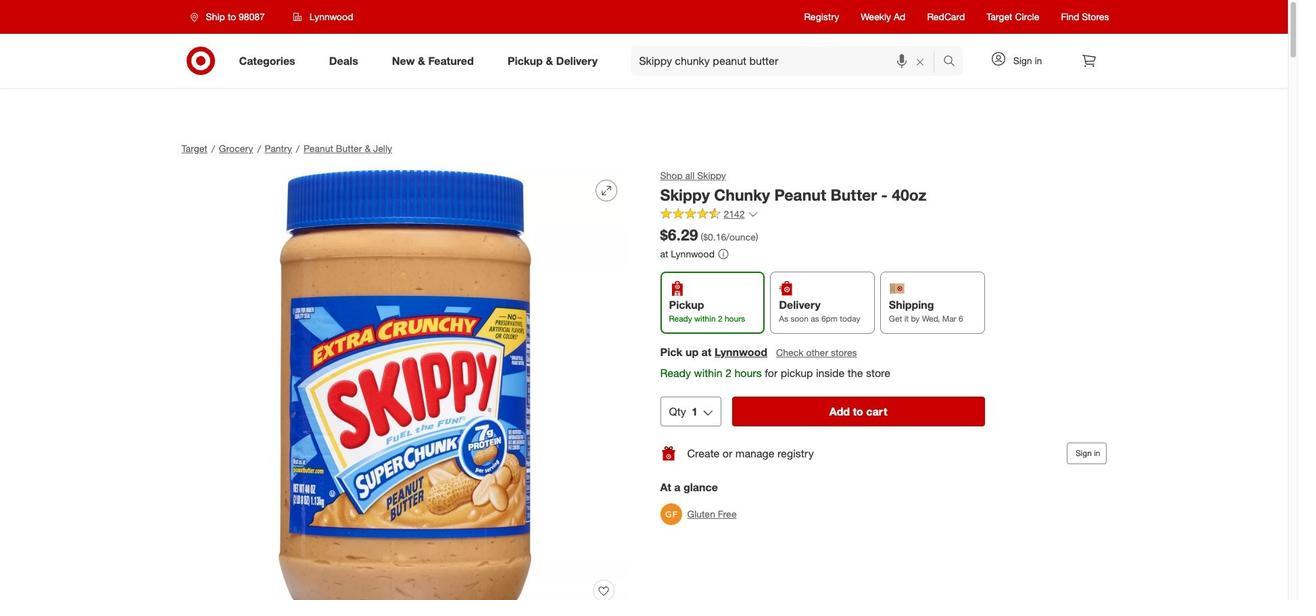 Task type: describe. For each thing, give the bounding box(es) containing it.
skippy chunky peanut butter - 40oz, 1 of 16 image
[[182, 169, 628, 601]]



Task type: locate. For each thing, give the bounding box(es) containing it.
What can we help you find? suggestions appear below search field
[[631, 46, 946, 76]]



Task type: vqa. For each thing, say whether or not it's contained in the screenshot.
THE SKIPPY CHUNKY PEANUT BUTTER - 40OZ, 1 OF 16 image
yes



